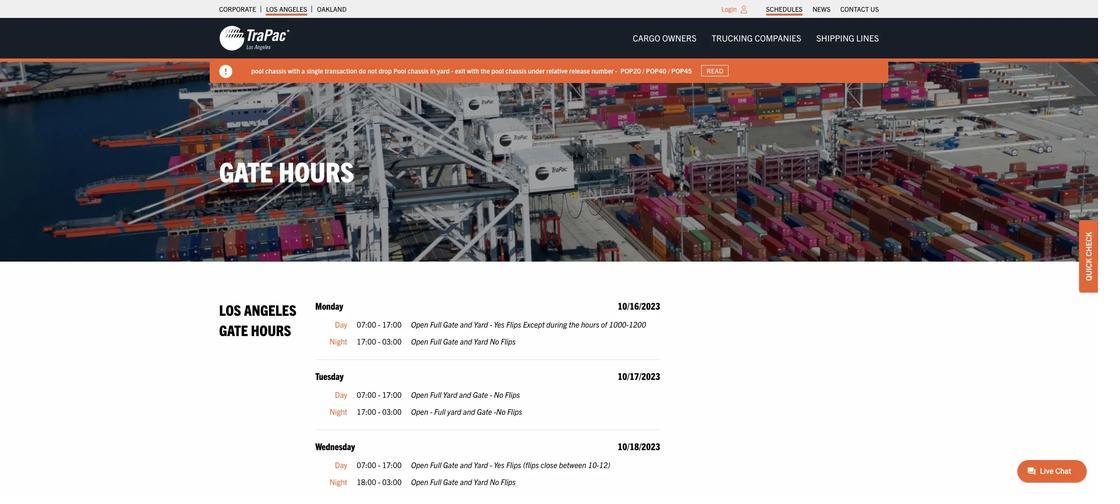 Task type: locate. For each thing, give the bounding box(es) containing it.
yes
[[494, 320, 505, 329], [494, 461, 505, 470]]

yard
[[437, 66, 450, 75], [448, 407, 462, 416]]

contact us link
[[841, 2, 880, 16]]

17:00 for tuesday
[[382, 390, 402, 400]]

not
[[368, 66, 377, 75]]

pool
[[251, 66, 264, 75], [492, 66, 504, 75]]

night up 'wednesday'
[[330, 407, 348, 416]]

night up the tuesday
[[330, 337, 348, 346]]

no down open full yard and gate - no flips
[[497, 407, 506, 416]]

0 vertical spatial los
[[266, 5, 278, 13]]

1 night from the top
[[330, 337, 348, 346]]

the right exit
[[481, 66, 490, 75]]

1 vertical spatial angeles
[[244, 300, 297, 319]]

banner
[[0, 18, 1099, 83]]

2 yes from the top
[[494, 461, 505, 470]]

open full yard and gate - no flips
[[411, 390, 520, 400]]

los angeles image
[[219, 25, 290, 51]]

07:00
[[357, 320, 376, 329], [357, 390, 376, 400], [357, 461, 376, 470]]

3 03:00 from the top
[[382, 477, 402, 487]]

17:00 - 03:00
[[357, 337, 402, 346], [357, 407, 402, 416]]

0 horizontal spatial the
[[481, 66, 490, 75]]

los inside the los angeles gate hours
[[219, 300, 241, 319]]

the left hours
[[569, 320, 580, 329]]

1 vertical spatial 07:00
[[357, 390, 376, 400]]

pop45
[[672, 66, 692, 75]]

transaction
[[325, 66, 358, 75]]

1 with from the left
[[288, 66, 300, 75]]

2 03:00 from the top
[[382, 407, 402, 416]]

between
[[559, 461, 587, 470]]

1 horizontal spatial with
[[467, 66, 479, 75]]

0 vertical spatial angeles
[[279, 5, 307, 13]]

yes left except
[[494, 320, 505, 329]]

wednesday
[[316, 441, 355, 452]]

menu bar up shipping
[[762, 2, 885, 16]]

chassis left in
[[408, 66, 429, 75]]

yard
[[474, 320, 488, 329], [474, 337, 488, 346], [443, 390, 458, 400], [474, 461, 488, 470], [474, 477, 488, 487]]

17:00 - 03:00 for tuesday
[[357, 407, 402, 416]]

pop20
[[621, 66, 641, 75]]

3 night from the top
[[330, 477, 348, 487]]

2 vertical spatial night
[[330, 477, 348, 487]]

shipping lines
[[817, 33, 880, 43]]

the inside 'banner'
[[481, 66, 490, 75]]

3 day from the top
[[335, 461, 348, 470]]

quick check link
[[1080, 220, 1099, 293]]

day
[[335, 320, 348, 329], [335, 390, 348, 400], [335, 461, 348, 470]]

17:00 - 03:00 for monday
[[357, 337, 402, 346]]

hours inside the los angeles gate hours
[[251, 321, 291, 339]]

-
[[452, 66, 454, 75], [616, 66, 618, 75], [378, 320, 381, 329], [490, 320, 493, 329], [378, 337, 381, 346], [378, 390, 381, 400], [490, 390, 493, 400], [378, 407, 381, 416], [430, 407, 433, 416], [494, 407, 497, 416], [378, 461, 381, 470], [490, 461, 493, 470], [378, 477, 381, 487]]

0 vertical spatial open full gate and yard no flips
[[411, 337, 516, 346]]

1 yes from the top
[[494, 320, 505, 329]]

angeles for los angeles
[[279, 5, 307, 13]]

2 vertical spatial 03:00
[[382, 477, 402, 487]]

menu bar down light icon
[[626, 29, 887, 48]]

/ left pop45
[[668, 66, 670, 75]]

17:00 for wednesday
[[382, 461, 402, 470]]

yes for 10/18/2023
[[494, 461, 505, 470]]

03:00 for tuesday
[[382, 407, 402, 416]]

0 horizontal spatial /
[[643, 66, 645, 75]]

day for monday
[[335, 320, 348, 329]]

drop
[[379, 66, 392, 75]]

flips
[[507, 320, 522, 329], [501, 337, 516, 346], [505, 390, 520, 400], [508, 407, 523, 416], [507, 461, 522, 470], [501, 477, 516, 487]]

open full gate and yard no flips for wednesday
[[411, 477, 516, 487]]

the
[[481, 66, 490, 75], [569, 320, 580, 329]]

0 horizontal spatial los
[[219, 300, 241, 319]]

2 vertical spatial day
[[335, 461, 348, 470]]

0 vertical spatial the
[[481, 66, 490, 75]]

1 horizontal spatial chassis
[[408, 66, 429, 75]]

chassis left a
[[265, 66, 286, 75]]

2 07:00 from the top
[[357, 390, 376, 400]]

1 vertical spatial night
[[330, 407, 348, 416]]

gate hours
[[219, 154, 354, 188]]

day down the tuesday
[[335, 390, 348, 400]]

1 vertical spatial 07:00 - 17:00
[[357, 390, 402, 400]]

0 vertical spatial 07:00 - 17:00
[[357, 320, 402, 329]]

cargo owners link
[[626, 29, 705, 48]]

exit
[[455, 66, 466, 75]]

2 horizontal spatial chassis
[[506, 66, 527, 75]]

owners
[[663, 33, 697, 43]]

yes left "(flips"
[[494, 461, 505, 470]]

1 horizontal spatial /
[[668, 66, 670, 75]]

0 vertical spatial 17:00 - 03:00
[[357, 337, 402, 346]]

pool right exit
[[492, 66, 504, 75]]

gate
[[219, 154, 273, 188], [443, 320, 459, 329], [219, 321, 248, 339], [443, 337, 459, 346], [473, 390, 488, 400], [477, 407, 492, 416], [443, 461, 459, 470], [443, 477, 459, 487]]

1 vertical spatial open full gate and yard no flips
[[411, 477, 516, 487]]

los for los angeles gate hours
[[219, 300, 241, 319]]

hours
[[279, 154, 354, 188], [251, 321, 291, 339]]

1 vertical spatial yes
[[494, 461, 505, 470]]

pool chassis with a single transaction  do not drop pool chassis in yard -  exit with the pool chassis under relative release number -  pop20 / pop40 / pop45
[[251, 66, 692, 75]]

monday
[[316, 300, 344, 312]]

03:00
[[382, 337, 402, 346], [382, 407, 402, 416], [382, 477, 402, 487]]

day for tuesday
[[335, 390, 348, 400]]

chassis left under
[[506, 66, 527, 75]]

tuesday
[[316, 370, 344, 382]]

1 17:00 - 03:00 from the top
[[357, 337, 402, 346]]

with right exit
[[467, 66, 479, 75]]

night
[[330, 337, 348, 346], [330, 407, 348, 416], [330, 477, 348, 487]]

a
[[302, 66, 305, 75]]

night left 18:00
[[330, 477, 348, 487]]

2 day from the top
[[335, 390, 348, 400]]

open
[[411, 320, 429, 329], [411, 337, 429, 346], [411, 390, 429, 400], [411, 407, 429, 416], [411, 461, 429, 470], [411, 477, 429, 487]]

2 with from the left
[[467, 66, 479, 75]]

relative
[[547, 66, 568, 75]]

open full gate and yard no flips
[[411, 337, 516, 346], [411, 477, 516, 487]]

open full gate and yard no flips for monday
[[411, 337, 516, 346]]

0 vertical spatial 07:00
[[357, 320, 376, 329]]

1 vertical spatial day
[[335, 390, 348, 400]]

0 horizontal spatial chassis
[[265, 66, 286, 75]]

day down the monday
[[335, 320, 348, 329]]

1 vertical spatial the
[[569, 320, 580, 329]]

angeles for los angeles gate hours
[[244, 300, 297, 319]]

1 07:00 - 17:00 from the top
[[357, 320, 402, 329]]

1200
[[629, 320, 647, 329]]

0 vertical spatial night
[[330, 337, 348, 346]]

0 horizontal spatial pool
[[251, 66, 264, 75]]

/ left pop40
[[643, 66, 645, 75]]

no
[[490, 337, 499, 346], [494, 390, 504, 400], [497, 407, 506, 416], [490, 477, 499, 487]]

angeles
[[279, 5, 307, 13], [244, 300, 297, 319]]

with left a
[[288, 66, 300, 75]]

1 horizontal spatial los
[[266, 5, 278, 13]]

yard down open full yard and gate - no flips
[[448, 407, 462, 416]]

17:00
[[382, 320, 402, 329], [357, 337, 376, 346], [382, 390, 402, 400], [357, 407, 376, 416], [382, 461, 402, 470]]

news link
[[813, 2, 831, 16]]

0 vertical spatial yard
[[437, 66, 450, 75]]

no down open full gate and yard -  yes flips except during the hours of 1000-1200
[[490, 337, 499, 346]]

day down 'wednesday'
[[335, 461, 348, 470]]

0 vertical spatial yes
[[494, 320, 505, 329]]

3 07:00 - 17:00 from the top
[[357, 461, 402, 470]]

2 open full gate and yard no flips from the top
[[411, 477, 516, 487]]

gate inside the los angeles gate hours
[[219, 321, 248, 339]]

1 day from the top
[[335, 320, 348, 329]]

menu bar
[[762, 2, 885, 16], [626, 29, 887, 48]]

18:00
[[357, 477, 376, 487]]

07:00 for wednesday
[[357, 461, 376, 470]]

yard right in
[[437, 66, 450, 75]]

0 vertical spatial day
[[335, 320, 348, 329]]

2 vertical spatial 07:00
[[357, 461, 376, 470]]

2 night from the top
[[330, 407, 348, 416]]

1 horizontal spatial pool
[[492, 66, 504, 75]]

except
[[523, 320, 545, 329]]

07:00 - 17:00 for monday
[[357, 320, 402, 329]]

2 vertical spatial 07:00 - 17:00
[[357, 461, 402, 470]]

and
[[460, 320, 472, 329], [460, 337, 472, 346], [459, 390, 472, 400], [463, 407, 476, 416], [460, 461, 472, 470], [460, 477, 472, 487]]

banner containing cargo owners
[[0, 18, 1099, 83]]

check
[[1085, 232, 1094, 257]]

2 07:00 - 17:00 from the top
[[357, 390, 402, 400]]

us
[[871, 5, 880, 13]]

menu bar containing cargo owners
[[626, 29, 887, 48]]

2 chassis from the left
[[408, 66, 429, 75]]

1 vertical spatial menu bar
[[626, 29, 887, 48]]

los for los angeles
[[266, 5, 278, 13]]

0 vertical spatial menu bar
[[762, 2, 885, 16]]

1 vertical spatial 17:00 - 03:00
[[357, 407, 402, 416]]

read link
[[702, 65, 729, 76]]

1 vertical spatial 03:00
[[382, 407, 402, 416]]

schedules link
[[767, 2, 803, 16]]

1 open full gate and yard no flips from the top
[[411, 337, 516, 346]]

of
[[602, 320, 608, 329]]

los
[[266, 5, 278, 13], [219, 300, 241, 319]]

1 / from the left
[[643, 66, 645, 75]]

1 vertical spatial los
[[219, 300, 241, 319]]

read
[[707, 67, 724, 75]]

0 vertical spatial 03:00
[[382, 337, 402, 346]]

pop40
[[646, 66, 667, 75]]

with
[[288, 66, 300, 75], [467, 66, 479, 75]]

los angeles gate hours
[[219, 300, 297, 339]]

open full gate and yard -  yes flips except during the hours of 1000-1200
[[411, 320, 647, 329]]

1 vertical spatial hours
[[251, 321, 291, 339]]

3 open from the top
[[411, 390, 429, 400]]

/
[[643, 66, 645, 75], [668, 66, 670, 75]]

angeles inside the los angeles gate hours
[[244, 300, 297, 319]]

0 horizontal spatial with
[[288, 66, 300, 75]]

1 03:00 from the top
[[382, 337, 402, 346]]

3 07:00 from the top
[[357, 461, 376, 470]]

pool right solid icon
[[251, 66, 264, 75]]

07:00 - 17:00
[[357, 320, 402, 329], [357, 390, 402, 400], [357, 461, 402, 470]]

no up the open - full yard and gate -no flips
[[494, 390, 504, 400]]

2 17:00 - 03:00 from the top
[[357, 407, 402, 416]]

chassis
[[265, 66, 286, 75], [408, 66, 429, 75], [506, 66, 527, 75]]

1 07:00 from the top
[[357, 320, 376, 329]]

under
[[528, 66, 545, 75]]



Task type: describe. For each thing, give the bounding box(es) containing it.
day for wednesday
[[335, 461, 348, 470]]

2 / from the left
[[668, 66, 670, 75]]

shipping
[[817, 33, 855, 43]]

1000-
[[610, 320, 629, 329]]

do
[[359, 66, 366, 75]]

07:00 for monday
[[357, 320, 376, 329]]

lines
[[857, 33, 880, 43]]

night for wednesday
[[330, 477, 348, 487]]

contact
[[841, 5, 870, 13]]

single
[[307, 66, 323, 75]]

10/17/2023
[[618, 370, 661, 382]]

quick check
[[1085, 232, 1094, 281]]

10-
[[589, 461, 600, 470]]

4 open from the top
[[411, 407, 429, 416]]

yes for 10/16/2023
[[494, 320, 505, 329]]

night for tuesday
[[330, 407, 348, 416]]

1 pool from the left
[[251, 66, 264, 75]]

trucking companies
[[712, 33, 802, 43]]

6 open from the top
[[411, 477, 429, 487]]

12)
[[600, 461, 611, 470]]

1 chassis from the left
[[265, 66, 286, 75]]

pool
[[394, 66, 406, 75]]

07:00 - 17:00 for tuesday
[[357, 390, 402, 400]]

corporate
[[219, 5, 256, 13]]

03:00 for monday
[[382, 337, 402, 346]]

cargo
[[633, 33, 661, 43]]

trucking
[[712, 33, 753, 43]]

menu bar containing schedules
[[762, 2, 885, 16]]

2 open from the top
[[411, 337, 429, 346]]

5 open from the top
[[411, 461, 429, 470]]

no down open full gate and yard -  yes flips (flips close between 10-12)
[[490, 477, 499, 487]]

3 chassis from the left
[[506, 66, 527, 75]]

oakland
[[317, 5, 347, 13]]

03:00 for wednesday
[[382, 477, 402, 487]]

los angeles link
[[266, 2, 307, 16]]

0 vertical spatial hours
[[279, 154, 354, 188]]

number
[[592, 66, 614, 75]]

login
[[722, 5, 737, 13]]

cargo owners
[[633, 33, 697, 43]]

hours
[[582, 320, 600, 329]]

schedules
[[767, 5, 803, 13]]

companies
[[755, 33, 802, 43]]

release
[[570, 66, 590, 75]]

10/18/2023
[[618, 441, 661, 452]]

contact us
[[841, 5, 880, 13]]

oakland link
[[317, 2, 347, 16]]

2 pool from the left
[[492, 66, 504, 75]]

(flips
[[523, 461, 539, 470]]

17:00 for monday
[[382, 320, 402, 329]]

10/16/2023
[[618, 300, 661, 312]]

07:00 for tuesday
[[357, 390, 376, 400]]

los angeles
[[266, 5, 307, 13]]

trucking companies link
[[705, 29, 809, 48]]

corporate link
[[219, 2, 256, 16]]

1 horizontal spatial the
[[569, 320, 580, 329]]

login link
[[722, 5, 737, 13]]

open full gate and yard -  yes flips (flips close between 10-12)
[[411, 461, 611, 470]]

quick
[[1085, 258, 1094, 281]]

during
[[547, 320, 568, 329]]

news
[[813, 5, 831, 13]]

night for monday
[[330, 337, 348, 346]]

shipping lines link
[[809, 29, 887, 48]]

18:00 - 03:00
[[357, 477, 402, 487]]

close
[[541, 461, 558, 470]]

in
[[431, 66, 436, 75]]

menu bar inside 'banner'
[[626, 29, 887, 48]]

1 vertical spatial yard
[[448, 407, 462, 416]]

07:00 - 17:00 for wednesday
[[357, 461, 402, 470]]

solid image
[[219, 65, 233, 78]]

1 open from the top
[[411, 320, 429, 329]]

open - full yard and gate -no flips
[[411, 407, 523, 416]]

light image
[[741, 6, 748, 13]]



Task type: vqa. For each thing, say whether or not it's contained in the screenshot.
Hours in the Los Angeles Gate Hours
yes



